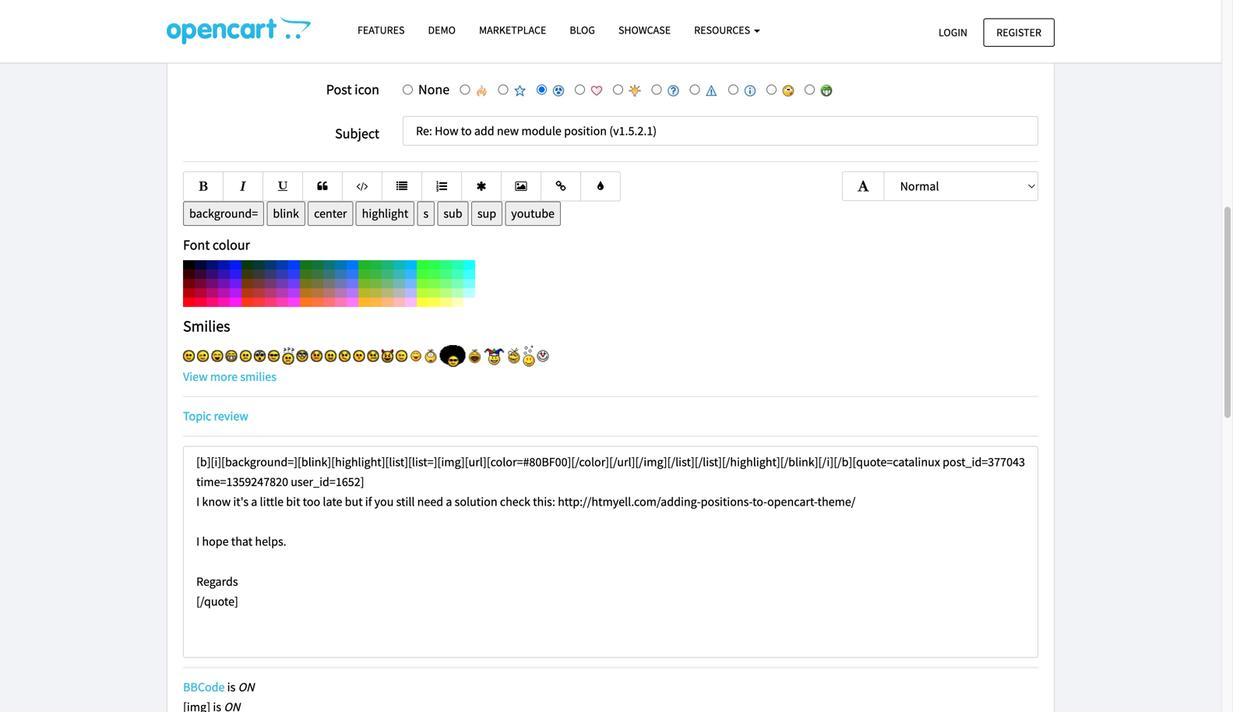 Task type: locate. For each thing, give the bounding box(es) containing it.
marketplace
[[479, 23, 546, 37]]

topic
[[183, 408, 211, 424]]

bbcode is on
[[183, 679, 254, 695]]

:) image
[[183, 350, 195, 362]]

highlight
[[362, 206, 408, 221]]

post a reply
[[179, 15, 270, 39]]

;) image
[[197, 350, 209, 362]]

topic review link
[[183, 408, 248, 424]]

ordered list: e.g. [list=1][*]first point[/list] or [list=a][*]point a[/list] image
[[435, 181, 449, 192]]

youtube
[[511, 206, 555, 221]]

None radio
[[498, 84, 508, 95], [613, 84, 623, 95], [690, 84, 700, 95], [767, 84, 777, 95], [498, 84, 508, 95], [613, 84, 623, 95], [690, 84, 700, 95], [767, 84, 777, 95]]

::) image
[[297, 350, 308, 362]]

1 horizontal spatial post
[[326, 81, 352, 98]]

sub button
[[437, 201, 469, 226]]

None radio
[[403, 84, 413, 95]]

reply
[[230, 15, 270, 39]]

on
[[238, 679, 254, 695]]

post
[[179, 15, 213, 39], [326, 81, 352, 98]]

;d image
[[226, 350, 237, 362]]

quote text: [quote]text[/quote] image
[[315, 181, 330, 192]]

view more smilies
[[183, 369, 276, 385]]

:( image
[[240, 350, 251, 362]]

register
[[997, 25, 1042, 39]]

0 vertical spatial post
[[179, 15, 213, 39]]

Subject text field
[[403, 116, 1038, 146]]

bbcode
[[183, 679, 225, 695]]

font
[[183, 236, 210, 254]]

None radio
[[460, 84, 470, 95], [537, 84, 547, 95], [575, 84, 585, 95], [652, 84, 662, 95], [728, 84, 738, 95], [805, 84, 815, 95], [460, 84, 470, 95], [537, 84, 547, 95], [575, 84, 585, 95], [652, 84, 662, 95], [728, 84, 738, 95], [805, 84, 815, 95]]

resources link
[[683, 16, 772, 44]]

font colour: [color=red]text[/color] or [color=#ff0000]text[/color] image
[[594, 181, 608, 192]]

none
[[418, 81, 450, 98]]

review
[[214, 408, 248, 424]]

smilies
[[240, 369, 276, 385]]

italic text: [i]text[/i] image
[[236, 181, 250, 192]]

post left icon
[[326, 81, 352, 98]]

1 vertical spatial post
[[326, 81, 352, 98]]

blink
[[273, 206, 299, 221]]

:p image
[[410, 350, 422, 362]]

:choke: image
[[424, 348, 437, 364]]

highlight button
[[356, 201, 415, 226]]

font image
[[855, 180, 871, 193]]

view more smilies link
[[183, 369, 276, 385]]

a
[[217, 15, 226, 39]]

8) image
[[268, 350, 280, 362]]

colour
[[213, 236, 250, 254]]

s
[[423, 206, 429, 221]]

blink button
[[267, 201, 305, 226]]

post left a on the left
[[179, 15, 213, 39]]

subject
[[335, 125, 379, 142]]

sup button
[[471, 201, 503, 226]]

icon
[[355, 81, 379, 98]]

sup
[[477, 206, 496, 221]]

[quote=catalinux post_id=377043 time=1359247820 user_id=1652] I know it's a little bit too late but if you still need a solution check this: http://htmyell.com/adding-positions-to-opencart-theme/  I hope that helps.  Regards [/quote] text field
[[183, 446, 1038, 658]]

post for post icon
[[326, 81, 352, 98]]

showcase
[[618, 23, 671, 37]]

center
[[314, 206, 347, 221]]

^ ^ image
[[396, 350, 407, 362]]

0 horizontal spatial post
[[179, 15, 213, 39]]



Task type: describe. For each thing, give the bounding box(es) containing it.
topic review
[[183, 408, 248, 424]]

font colour
[[183, 236, 250, 254]]

center button
[[308, 201, 353, 226]]

s button
[[417, 201, 435, 226]]

: [ image
[[311, 350, 322, 362]]

:'( image
[[367, 350, 379, 362]]

insert url: [url]http://url[/url] or [url=http://url]url text[/url] image
[[554, 181, 568, 192]]

youtube button
[[505, 201, 561, 226]]

demo link
[[416, 16, 467, 44]]

:joker: image
[[484, 347, 505, 365]]

blog
[[570, 23, 595, 37]]

post for post a reply
[[179, 15, 213, 39]]

:d image
[[211, 350, 223, 362]]

list item: [*]text image
[[474, 181, 488, 192]]

login
[[939, 25, 968, 39]]

more
[[210, 369, 238, 385]]

background= button
[[183, 201, 264, 226]]

register link
[[983, 18, 1055, 47]]

bold text: [b]text[/b] image
[[196, 181, 210, 192]]

:o image
[[254, 350, 266, 362]]

bbcode link
[[183, 679, 225, 695]]

sub
[[444, 206, 462, 221]]

??? image
[[282, 348, 294, 365]]

: \ image
[[339, 350, 351, 362]]

features
[[358, 23, 405, 37]]

demo
[[428, 23, 456, 37]]

o0 image
[[440, 345, 466, 367]]

smilies
[[183, 316, 230, 336]]

>:d image
[[382, 349, 393, 363]]

is
[[227, 679, 235, 695]]

marketplace link
[[467, 16, 558, 44]]

insert image: [img]http://image_url[/img] image
[[514, 181, 528, 192]]

post icon
[[326, 81, 379, 98]]

showcase link
[[607, 16, 683, 44]]

:laugh: image
[[468, 348, 481, 364]]

blog link
[[558, 16, 607, 44]]

: * image
[[353, 350, 365, 362]]

: x image
[[325, 350, 337, 362]]

:drunk: image
[[523, 346, 535, 367]]

:crazy: image
[[507, 347, 521, 365]]

code display: [code]code[/code] image
[[355, 181, 369, 192]]

background=
[[189, 206, 258, 221]]

features link
[[346, 16, 416, 44]]

underline text: [u]text[/u] image
[[276, 181, 290, 192]]

list: [list][*]text[/list] image
[[395, 181, 409, 192]]

:clown: image
[[537, 350, 549, 362]]

login link
[[925, 18, 981, 47]]

resources
[[694, 23, 752, 37]]

view
[[183, 369, 208, 385]]



Task type: vqa. For each thing, say whether or not it's contained in the screenshot.
Bbcode Is On [Img] Is On [Flash] Is Off [Url] Is On Smilies Are On
no



